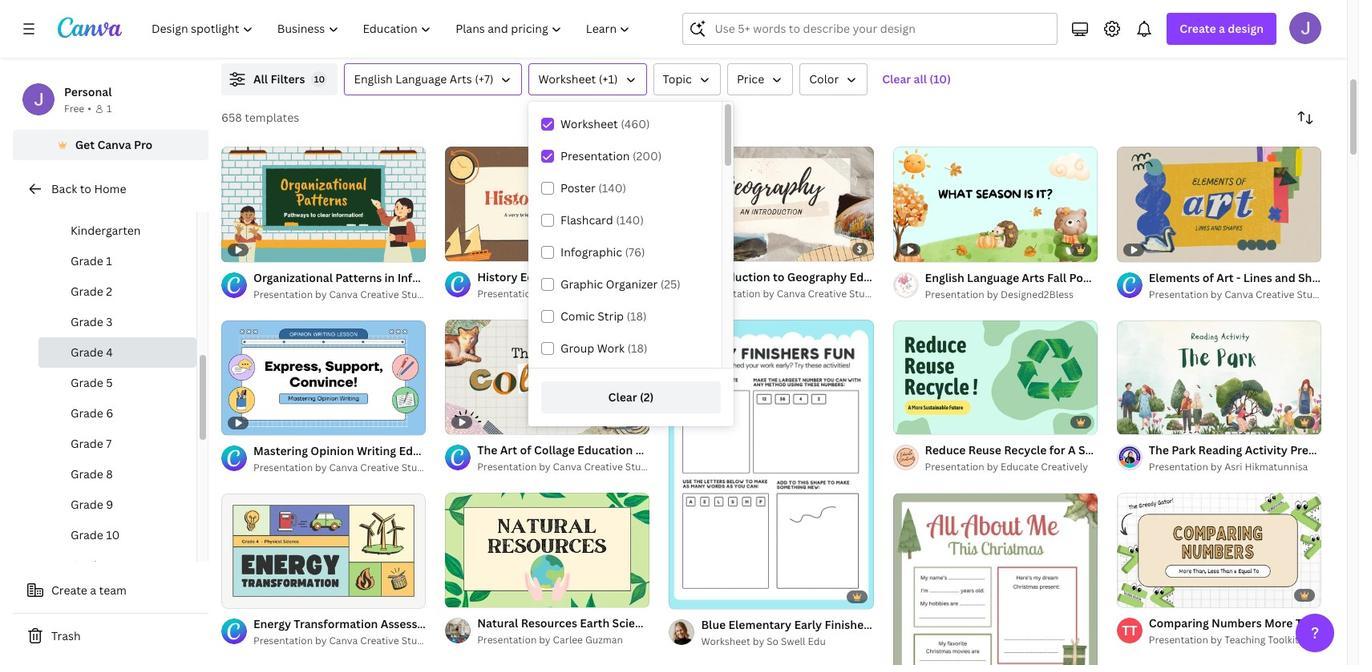 Task type: describe. For each thing, give the bounding box(es) containing it.
educate
[[1001, 461, 1039, 474]]

by inside "link"
[[1211, 634, 1222, 647]]

clear all (10)
[[882, 71, 951, 87]]

trash
[[51, 629, 81, 644]]

presentation by designed2bless link
[[925, 287, 1098, 303]]

price
[[737, 71, 764, 87]]

free •
[[64, 102, 91, 115]]

grade for grade 10
[[71, 528, 103, 543]]

energy transformation link
[[1132, 10, 1359, 28]]

pre-school
[[71, 192, 129, 208]]

by inside energy transformation lesson by canva creative studio
[[1167, 29, 1179, 42]]

1 of 10 link for canva
[[1117, 320, 1321, 435]]

10 for presentation by asri hikmatunnisa
[[1146, 416, 1156, 428]]

by inside introduction to waves lesson by canva creative studio
[[288, 29, 300, 42]]

lesson for the water cycle
[[839, 29, 872, 42]]

templates
[[245, 110, 299, 125]]

of for history education presentation skeleton in a brown beige yellow friendly handdrawn style "image"
[[463, 242, 472, 254]]

by inside 'blue elementary early finishers activity worksheet worksheet by so swell edu'
[[753, 635, 764, 649]]

0 horizontal spatial 1 of 10 link
[[445, 493, 650, 608]]

4
[[106, 345, 113, 360]]

of for the park reading activity presentation in green watercolor handdrawn style image
[[1135, 416, 1144, 428]]

introduction to geography education presentation in a brown and beige scrapbook style image
[[669, 146, 874, 262]]

top level navigation element
[[141, 13, 644, 45]]

energy transformation assessment activity quiz presentation in light blue light green light yellow lined style image
[[221, 494, 426, 609]]

studio inside the water cycle lesson by canva creative studio
[[960, 29, 991, 42]]

all
[[253, 71, 268, 87]]

grade for grade 4
[[71, 345, 103, 360]]

carlee
[[553, 634, 583, 647]]

to for home
[[80, 181, 91, 196]]

3
[[106, 314, 113, 330]]

1 of 18 link
[[1117, 493, 1321, 608]]

10 for presentation by educate creatively
[[922, 416, 933, 428]]

creative inside introduction to waves lesson by canva creative studio
[[333, 29, 372, 42]]

group
[[560, 341, 594, 356]]

grade 3 link
[[38, 307, 196, 338]]

grade 5
[[71, 375, 113, 391]]

grade for grade 2
[[71, 284, 103, 299]]

electricity
[[632, 11, 689, 26]]

energy
[[1132, 11, 1170, 26]]

(140) for poster (140)
[[598, 180, 626, 196]]

grade 1
[[71, 253, 112, 269]]

design
[[1228, 21, 1264, 36]]

clear for clear (2)
[[608, 390, 637, 405]]

of for reduce reuse recycle for a sustainable future education presentation in green blue illustrative style image at right
[[911, 416, 920, 428]]

1 for energy transformation assessment activity quiz presentation in light blue light green light yellow lined style image
[[233, 589, 237, 601]]

teaching toolkit element
[[1117, 619, 1142, 644]]

grade for grade 8
[[71, 467, 103, 482]]

presentation by educate creatively
[[925, 461, 1088, 474]]

strip
[[598, 309, 624, 324]]

worksheet (+1)
[[538, 71, 618, 87]]

introduction for introduction to electricity
[[546, 11, 615, 26]]

grade for grade 3
[[71, 314, 103, 330]]

language
[[395, 71, 447, 87]]

grade 7
[[71, 436, 112, 451]]

of for the natural resources earth science presentation in brown green organic style image
[[463, 589, 472, 601]]

by inside introduction to electricity lesson by canva creative studio
[[581, 29, 593, 42]]

grade 9 link
[[38, 490, 196, 520]]

canva inside button
[[97, 137, 131, 152]]

grade 1 link
[[38, 246, 196, 277]]

natural resources earth science presentation in brown green organic style image
[[445, 493, 650, 608]]

grade 10 link
[[38, 520, 196, 551]]

11
[[106, 558, 118, 573]]

8
[[106, 467, 113, 482]]

group work (18)
[[560, 341, 647, 356]]

hikmatunnisa
[[1245, 461, 1308, 474]]

worksheet up presentation (200)
[[560, 116, 618, 132]]

presentation by asri hikmatunnisa link
[[1149, 460, 1321, 476]]

trash link
[[13, 621, 208, 653]]

presentation by carlee guzman
[[477, 634, 623, 647]]

introduction to waves link
[[253, 10, 495, 28]]

grade 7 link
[[38, 429, 196, 459]]

lesson by canva creative studio link for the water cycle
[[839, 28, 1081, 44]]

1 for history education presentation skeleton in a brown beige yellow friendly handdrawn style "image"
[[456, 242, 461, 254]]

clear all (10) button
[[874, 63, 959, 95]]

create a team button
[[13, 575, 208, 607]]

history education presentation skeleton in a brown beige yellow friendly handdrawn style image
[[445, 146, 650, 262]]

blue elementary early finishers activity worksheet link
[[701, 617, 980, 634]]

1 of 10 for presentation by educate creatively
[[904, 416, 933, 428]]

kindergarten
[[71, 223, 141, 238]]

get canva pro button
[[13, 130, 208, 160]]

waves
[[339, 11, 374, 26]]

(200)
[[633, 148, 662, 164]]

(76)
[[625, 245, 645, 260]]

presentation by teaching toolkit
[[1149, 634, 1299, 647]]

lesson inside energy transformation lesson by canva creative studio
[[1132, 29, 1165, 42]]

clear (2)
[[608, 390, 654, 405]]

jacob simon image
[[1289, 12, 1321, 44]]

back to home
[[51, 181, 126, 196]]

14
[[474, 242, 484, 254]]

1 of 10 link for designed2bless
[[893, 320, 1098, 435]]

filters
[[271, 71, 305, 87]]

english language arts (+7)
[[354, 71, 494, 87]]

cycle
[[897, 11, 927, 26]]

1 for comparing numbers more than, less than and equal to education presentation in green and brown alligator cartoon style image
[[1128, 589, 1133, 601]]

the
[[839, 11, 859, 26]]

poster
[[560, 180, 596, 196]]

topic button
[[653, 63, 721, 95]]

blue
[[701, 617, 726, 633]]

grade for grade 9
[[71, 497, 103, 512]]

worksheet (460)
[[560, 116, 650, 132]]

back
[[51, 181, 77, 196]]

grade 6 link
[[38, 399, 196, 429]]

studio inside energy transformation lesson by canva creative studio
[[1253, 29, 1284, 42]]

grade 9
[[71, 497, 113, 512]]

grade for grade 7
[[71, 436, 103, 451]]

1 for the park reading activity presentation in green watercolor handdrawn style image
[[1128, 416, 1133, 428]]

a for team
[[90, 583, 96, 598]]

tt link
[[1117, 619, 1142, 644]]

free
[[64, 102, 84, 115]]

introduction to electricity link
[[546, 10, 788, 28]]

9
[[106, 497, 113, 512]]

creative inside energy transformation lesson by canva creative studio
[[1212, 29, 1251, 42]]

personal
[[64, 84, 112, 99]]

comic
[[560, 309, 595, 324]]

designed2bless
[[1001, 288, 1074, 301]]

create for create a design
[[1180, 21, 1216, 36]]

water
[[862, 11, 894, 26]]

grade for grade 11
[[71, 558, 103, 573]]

canva inside introduction to waves lesson by canva creative studio
[[302, 29, 331, 42]]

grade 8 link
[[38, 459, 196, 490]]

(18) for group work (18)
[[627, 341, 647, 356]]

worksheet inside button
[[538, 71, 596, 87]]

1 of 19
[[233, 589, 260, 601]]

creative inside the water cycle lesson by canva creative studio
[[919, 29, 958, 42]]

clear (2) button
[[541, 382, 721, 414]]

guzman
[[585, 634, 623, 647]]

transformation
[[1173, 11, 1257, 26]]

infographic
[[560, 245, 622, 260]]

english language arts (+7) button
[[344, 63, 522, 95]]



Task type: vqa. For each thing, say whether or not it's contained in the screenshot.


Task type: locate. For each thing, give the bounding box(es) containing it.
(18) right the work
[[627, 341, 647, 356]]

the water cycle lesson by canva creative studio
[[839, 11, 991, 42]]

4 lesson from the left
[[1132, 29, 1165, 42]]

grade inside "link"
[[71, 284, 103, 299]]

to inside introduction to electricity lesson by canva creative studio
[[618, 11, 630, 26]]

grade left 4
[[71, 345, 103, 360]]

11 grade from the top
[[71, 558, 103, 573]]

create a design button
[[1167, 13, 1277, 45]]

grade left 2 on the left top
[[71, 284, 103, 299]]

arts
[[450, 71, 472, 87]]

4 lesson by canva creative studio link from the left
[[1132, 28, 1359, 44]]

1 horizontal spatial introduction
[[546, 11, 615, 26]]

2
[[106, 284, 112, 299]]

3 grade from the top
[[71, 314, 103, 330]]

1 inside 1 of 14 link
[[456, 242, 461, 254]]

create down grade 11
[[51, 583, 87, 598]]

grade for grade 6
[[71, 406, 103, 421]]

introduction to electricity lesson by canva creative studio
[[546, 11, 698, 42]]

7
[[106, 436, 112, 451]]

grade left 7
[[71, 436, 103, 451]]

presentation by canva creative studio link
[[477, 286, 656, 302], [701, 286, 880, 302], [253, 287, 432, 303], [1149, 287, 1327, 303], [477, 460, 656, 476], [253, 460, 432, 476], [253, 633, 432, 649]]

worksheet down blue
[[701, 635, 750, 649]]

6 grade from the top
[[71, 406, 103, 421]]

finishers
[[825, 617, 874, 633]]

lesson by canva creative studio link
[[253, 28, 495, 44], [546, 28, 788, 44], [839, 28, 1081, 44], [1132, 28, 1359, 44]]

0 horizontal spatial to
[[80, 181, 91, 196]]

2 horizontal spatial 1 of 10
[[1128, 416, 1156, 428]]

10
[[314, 73, 325, 85], [922, 416, 933, 428], [1146, 416, 1156, 428], [106, 528, 120, 543], [474, 589, 485, 601]]

lesson inside the water cycle lesson by canva creative studio
[[839, 29, 872, 42]]

create inside dropdown button
[[1180, 21, 1216, 36]]

asri
[[1225, 461, 1242, 474]]

grade 11 link
[[38, 551, 196, 581]]

1 vertical spatial clear
[[608, 390, 637, 405]]

1 horizontal spatial clear
[[882, 71, 911, 87]]

a inside create a team button
[[90, 583, 96, 598]]

a for design
[[1219, 21, 1225, 36]]

1 horizontal spatial 1 of 10
[[904, 416, 933, 428]]

9 grade from the top
[[71, 497, 103, 512]]

worksheet (+1) button
[[529, 63, 647, 95]]

reduce reuse recycle for a sustainable future education presentation in green blue illustrative style image
[[893, 320, 1098, 435]]

lesson by canva creative studio link up (10)
[[839, 28, 1081, 44]]

of for energy transformation assessment activity quiz presentation in light blue light green light yellow lined style image
[[239, 589, 248, 601]]

of
[[463, 242, 472, 254], [911, 416, 920, 428], [1135, 416, 1144, 428], [463, 589, 472, 601], [1135, 589, 1144, 601], [239, 589, 248, 601]]

0 horizontal spatial a
[[90, 583, 96, 598]]

get canva pro
[[75, 137, 153, 152]]

by
[[288, 29, 300, 42], [581, 29, 593, 42], [874, 29, 886, 42], [1167, 29, 1179, 42], [539, 287, 551, 301], [763, 287, 774, 301], [315, 287, 327, 301], [987, 288, 998, 301], [1211, 288, 1222, 301], [539, 461, 551, 474], [987, 461, 998, 474], [1211, 461, 1222, 474], [315, 461, 327, 475], [539, 634, 551, 647], [1211, 634, 1222, 647], [315, 634, 327, 648], [753, 635, 764, 649]]

6
[[106, 406, 113, 421]]

activity
[[877, 617, 919, 633]]

worksheet left (+1) on the left of the page
[[538, 71, 596, 87]]

to for waves
[[325, 11, 337, 26]]

1 introduction from the left
[[253, 11, 323, 26]]

elementary
[[729, 617, 792, 633]]

Search search field
[[715, 14, 1048, 44]]

to left waves
[[325, 11, 337, 26]]

1 inside '1 of 18' link
[[1128, 589, 1133, 601]]

color button
[[800, 63, 868, 95]]

infographic (76)
[[560, 245, 645, 260]]

1 for reduce reuse recycle for a sustainable future education presentation in green blue illustrative style image at right
[[904, 416, 909, 428]]

of for comparing numbers more than, less than and equal to education presentation in green and brown alligator cartoon style image
[[1135, 589, 1144, 601]]

1 inside the '1 of 19' link
[[233, 589, 237, 601]]

lesson down energy
[[1132, 29, 1165, 42]]

pre-school link
[[38, 185, 196, 216]]

lesson inside introduction to electricity lesson by canva creative studio
[[546, 29, 579, 42]]

10 grade from the top
[[71, 528, 103, 543]]

1 of 10 for presentation by carlee guzman
[[456, 589, 485, 601]]

canva inside the water cycle lesson by canva creative studio
[[888, 29, 917, 42]]

blue elementary early finishers activity worksheet worksheet by so swell edu
[[701, 617, 980, 649]]

worksheet right activity
[[922, 617, 980, 633]]

clear inside button
[[882, 71, 911, 87]]

lesson for introduction to electricity
[[546, 29, 579, 42]]

to for electricity
[[618, 11, 630, 26]]

grade down the grade 9
[[71, 528, 103, 543]]

grade up grade 2
[[71, 253, 103, 269]]

lesson by canva creative studio link for energy transformation
[[1132, 28, 1359, 44]]

presentation by carlee guzman link
[[477, 633, 650, 649]]

a left design on the right top of page
[[1219, 21, 1225, 36]]

658 templates
[[221, 110, 299, 125]]

lesson inside introduction to waves lesson by canva creative studio
[[253, 29, 286, 42]]

(2)
[[640, 390, 654, 405]]

2 lesson by canva creative studio link from the left
[[546, 28, 788, 44]]

grade up create a team
[[71, 558, 103, 573]]

create inside button
[[51, 583, 87, 598]]

swell
[[781, 635, 806, 649]]

1 for the natural resources earth science presentation in brown green organic style image
[[456, 589, 461, 601]]

0 vertical spatial a
[[1219, 21, 1225, 36]]

home
[[94, 181, 126, 196]]

5
[[106, 375, 113, 391]]

19
[[250, 589, 260, 601]]

1 of 19 link
[[221, 494, 426, 609]]

0 vertical spatial clear
[[882, 71, 911, 87]]

teaching
[[1225, 634, 1266, 647]]

worksheet by so swell edu link
[[701, 634, 874, 650]]

0 horizontal spatial create
[[51, 583, 87, 598]]

clear
[[882, 71, 911, 87], [608, 390, 637, 405]]

energy transformation lesson by canva creative studio
[[1132, 11, 1284, 42]]

7 grade from the top
[[71, 436, 103, 451]]

clear inside button
[[608, 390, 637, 405]]

grade left 3
[[71, 314, 103, 330]]

introduction for introduction to waves
[[253, 11, 323, 26]]

lesson by canva creative studio link down waves
[[253, 28, 495, 44]]

all about me this christmas worksheet in green and red festive style image
[[893, 494, 1098, 666]]

all
[[914, 71, 927, 87]]

presentation by teaching toolkit link
[[1149, 633, 1321, 649]]

1 horizontal spatial 1 of 10 link
[[893, 320, 1098, 435]]

lesson by canva creative studio link for introduction to electricity
[[546, 28, 788, 44]]

english
[[354, 71, 393, 87]]

create for create a team
[[51, 583, 87, 598]]

grade 5 link
[[38, 368, 196, 399]]

grade left '8'
[[71, 467, 103, 482]]

introduction to waves lesson by canva creative studio
[[253, 11, 405, 42]]

(18)
[[627, 309, 647, 324], [627, 341, 647, 356]]

a inside create a design dropdown button
[[1219, 21, 1225, 36]]

1 horizontal spatial a
[[1219, 21, 1225, 36]]

(+1)
[[599, 71, 618, 87]]

canva inside energy transformation lesson by canva creative studio
[[1181, 29, 1210, 42]]

0 horizontal spatial clear
[[608, 390, 637, 405]]

1
[[107, 102, 112, 115], [456, 242, 461, 254], [106, 253, 112, 269], [904, 416, 909, 428], [1128, 416, 1133, 428], [456, 589, 461, 601], [1128, 589, 1133, 601], [233, 589, 237, 601]]

1 grade from the top
[[71, 253, 103, 269]]

work
[[597, 341, 625, 356]]

introduction up filters
[[253, 11, 323, 26]]

canva inside introduction to electricity lesson by canva creative studio
[[595, 29, 624, 42]]

0 vertical spatial (140)
[[598, 180, 626, 196]]

to left electricity
[[618, 11, 630, 26]]

clear left (2) at the bottom left of the page
[[608, 390, 637, 405]]

(18) right strip
[[627, 309, 647, 324]]

studio inside introduction to waves lesson by canva creative studio
[[374, 29, 405, 42]]

grade left 6
[[71, 406, 103, 421]]

grade 6
[[71, 406, 113, 421]]

teaching toolkit image
[[1117, 619, 1142, 644]]

10 for presentation by carlee guzman
[[474, 589, 485, 601]]

5 grade from the top
[[71, 375, 103, 391]]

2 horizontal spatial 1 of 10 link
[[1117, 320, 1321, 435]]

topic
[[663, 71, 692, 87]]

pre-
[[71, 192, 93, 208]]

grade left 5 at bottom left
[[71, 375, 103, 391]]

None search field
[[683, 13, 1058, 45]]

2 lesson from the left
[[546, 29, 579, 42]]

flashcard
[[560, 212, 613, 228]]

1 vertical spatial create
[[51, 583, 87, 598]]

create down energy transformation image
[[1180, 21, 1216, 36]]

creative inside introduction to electricity lesson by canva creative studio
[[626, 29, 665, 42]]

get
[[75, 137, 95, 152]]

1 of 10 for presentation by asri hikmatunnisa
[[1128, 416, 1156, 428]]

(18) for comic strip (18)
[[627, 309, 647, 324]]

(140) up (76)
[[616, 212, 644, 228]]

clear left all
[[882, 71, 911, 87]]

0 horizontal spatial 1 of 10
[[456, 589, 485, 601]]

energy transformation image
[[1100, 0, 1359, 4]]

1 vertical spatial (18)
[[627, 341, 647, 356]]

0 vertical spatial (18)
[[627, 309, 647, 324]]

1 lesson from the left
[[253, 29, 286, 42]]

by inside the water cycle lesson by canva creative studio
[[874, 29, 886, 42]]

lesson
[[253, 29, 286, 42], [546, 29, 579, 42], [839, 29, 872, 42], [1132, 29, 1165, 42]]

grade 8
[[71, 467, 113, 482]]

presentation by asri hikmatunnisa
[[1149, 461, 1308, 474]]

grade left 9 on the left bottom
[[71, 497, 103, 512]]

grade for grade 1
[[71, 253, 103, 269]]

studio inside introduction to electricity lesson by canva creative studio
[[667, 29, 698, 42]]

early
[[794, 617, 822, 633]]

grade for grade 5
[[71, 375, 103, 391]]

lesson up all
[[253, 29, 286, 42]]

lesson down the
[[839, 29, 872, 42]]

1 inside the grade 1 link
[[106, 253, 112, 269]]

clear for clear all (10)
[[882, 71, 911, 87]]

creatively
[[1041, 461, 1088, 474]]

presentation by educate creatively link
[[925, 460, 1098, 476]]

1 horizontal spatial create
[[1180, 21, 1216, 36]]

studio
[[374, 29, 405, 42], [667, 29, 698, 42], [960, 29, 991, 42], [1253, 29, 1284, 42], [625, 287, 656, 301], [849, 287, 880, 301], [401, 287, 432, 301], [1297, 288, 1327, 301], [625, 461, 656, 474], [401, 461, 432, 475], [401, 634, 432, 648]]

1 lesson by canva creative studio link from the left
[[253, 28, 495, 44]]

to
[[325, 11, 337, 26], [618, 11, 630, 26], [80, 181, 91, 196]]

lesson for introduction to waves
[[253, 29, 286, 42]]

blue elementary early finishers activity worksheet image
[[669, 320, 874, 609]]

presentation inside "link"
[[1149, 634, 1208, 647]]

comparing numbers more than, less than and equal to education presentation in green and brown alligator cartoon style image
[[1117, 493, 1321, 608]]

introduction inside introduction to electricity lesson by canva creative studio
[[546, 11, 615, 26]]

(10)
[[930, 71, 951, 87]]

3 lesson from the left
[[839, 29, 872, 42]]

a left team
[[90, 583, 96, 598]]

1 of 10
[[904, 416, 933, 428], [1128, 416, 1156, 428], [456, 589, 485, 601]]

(25)
[[660, 277, 681, 292]]

grade 3
[[71, 314, 113, 330]]

color
[[809, 71, 839, 87]]

grade
[[71, 253, 103, 269], [71, 284, 103, 299], [71, 314, 103, 330], [71, 345, 103, 360], [71, 375, 103, 391], [71, 406, 103, 421], [71, 436, 103, 451], [71, 467, 103, 482], [71, 497, 103, 512], [71, 528, 103, 543], [71, 558, 103, 573]]

1 horizontal spatial to
[[325, 11, 337, 26]]

1 vertical spatial a
[[90, 583, 96, 598]]

to right back
[[80, 181, 91, 196]]

price button
[[727, 63, 793, 95]]

lesson up worksheet (+1)
[[546, 29, 579, 42]]

introduction up worksheet (+1)
[[546, 11, 615, 26]]

(140) down presentation (200)
[[598, 180, 626, 196]]

0 horizontal spatial introduction
[[253, 11, 323, 26]]

lesson by canva creative studio link down transformation
[[1132, 28, 1359, 44]]

lesson by canva creative studio link down electricity
[[546, 28, 788, 44]]

(140) for flashcard (140)
[[616, 212, 644, 228]]

so
[[767, 635, 779, 649]]

create
[[1180, 21, 1216, 36], [51, 583, 87, 598]]

Sort by button
[[1289, 102, 1321, 134]]

4 grade from the top
[[71, 345, 103, 360]]

grade 4
[[71, 345, 113, 360]]

flashcard (140)
[[560, 212, 644, 228]]

presentation (200)
[[560, 148, 662, 164]]

the park reading activity presentation in green watercolor handdrawn style image
[[1117, 320, 1321, 435]]

lesson by canva creative studio link for introduction to waves
[[253, 28, 495, 44]]

0 vertical spatial create
[[1180, 21, 1216, 36]]

poster (140)
[[560, 180, 626, 196]]

2 introduction from the left
[[546, 11, 615, 26]]

introduction inside introduction to waves lesson by canva creative studio
[[253, 11, 323, 26]]

2 grade from the top
[[71, 284, 103, 299]]

1 of 10 link
[[893, 320, 1098, 435], [1117, 320, 1321, 435], [445, 493, 650, 608]]

8 grade from the top
[[71, 467, 103, 482]]

the water cycle link
[[839, 10, 1081, 28]]

2 horizontal spatial to
[[618, 11, 630, 26]]

1 vertical spatial (140)
[[616, 212, 644, 228]]

3 lesson by canva creative studio link from the left
[[839, 28, 1081, 44]]

10 filter options selected element
[[311, 71, 328, 87]]

grade 11
[[71, 558, 118, 573]]

to inside introduction to waves lesson by canva creative studio
[[325, 11, 337, 26]]



